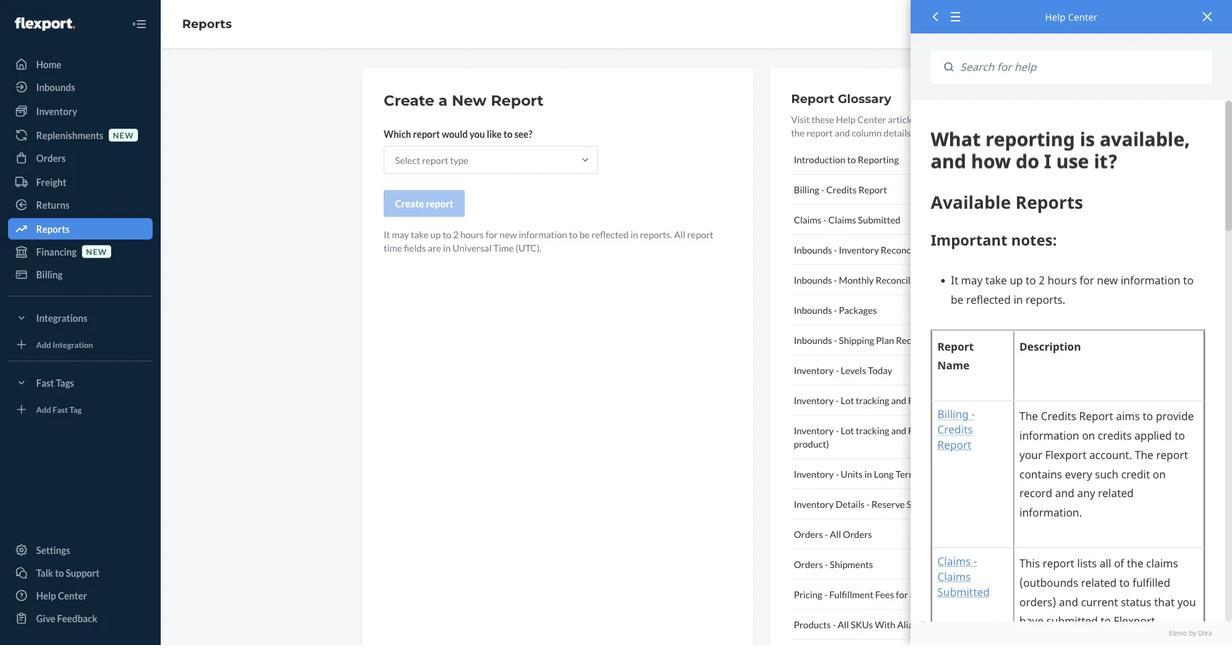 Task type: locate. For each thing, give the bounding box(es) containing it.
for up time
[[486, 229, 498, 240]]

reconciliation down inbounds - inventory reconciliation 'button'
[[876, 274, 934, 286]]

- left levels
[[836, 365, 839, 376]]

center up column
[[858, 114, 886, 125]]

for right "fees"
[[896, 589, 908, 600]]

2 tracking from the top
[[856, 425, 890, 436]]

0 vertical spatial storage
[[919, 469, 950, 480]]

hours
[[460, 229, 484, 240]]

- down billing - credits report
[[824, 214, 827, 225]]

description
[[952, 114, 999, 125]]

billing
[[794, 184, 820, 195], [36, 269, 63, 280]]

and for inventory - lot tracking and fefo (single product)
[[891, 425, 907, 436]]

inventory inside 'button'
[[839, 244, 879, 256]]

1 horizontal spatial help
[[836, 114, 856, 125]]

fast inside 'dropdown button'
[[36, 377, 54, 389]]

inbounds - monthly reconciliation
[[794, 274, 934, 286]]

in right are
[[443, 242, 451, 254]]

inbounds for inbounds - shipping plan reconciliation
[[794, 335, 832, 346]]

inbounds for inbounds
[[36, 81, 75, 93]]

1 horizontal spatial help center
[[1045, 10, 1098, 23]]

elevio by dixa
[[1169, 629, 1212, 638]]

0 vertical spatial all
[[674, 229, 686, 240]]

0 vertical spatial add
[[36, 340, 51, 350]]

0 horizontal spatial billing
[[36, 269, 63, 280]]

orders up the pricing
[[794, 559, 823, 570]]

report inside "visit these help center articles to get a description of the report and column details."
[[807, 127, 833, 138]]

products - all skus with alias counts
[[794, 619, 949, 631]]

monthly
[[839, 274, 874, 286]]

0 vertical spatial skus
[[910, 589, 932, 600]]

0 vertical spatial create
[[384, 91, 434, 110]]

1 horizontal spatial claims
[[829, 214, 856, 225]]

and down inventory - lot tracking and fefo (all products) button
[[891, 425, 907, 436]]

- for inventory - units in long term storage
[[836, 469, 839, 480]]

reconciliation down inbounds - packages button
[[896, 335, 955, 346]]

2 fefo from the top
[[908, 425, 932, 436]]

1 vertical spatial new
[[500, 229, 517, 240]]

orders up freight
[[36, 152, 66, 164]]

all up orders - shipments
[[830, 529, 841, 540]]

1 vertical spatial help center
[[36, 590, 87, 602]]

report right reports.
[[687, 229, 714, 240]]

and down inventory - levels today button
[[891, 395, 907, 406]]

- left packages
[[834, 304, 837, 316]]

home
[[36, 59, 62, 70]]

up
[[430, 229, 441, 240]]

new
[[113, 130, 134, 140], [500, 229, 517, 240], [86, 247, 107, 256]]

and inside "visit these help center articles to get a description of the report and column details."
[[835, 127, 850, 138]]

inbounds for inbounds - monthly reconciliation
[[794, 274, 832, 286]]

new inside the it may take up to 2 hours for new information to be reflected in reports. all report time fields are in universal time (utc).
[[500, 229, 517, 240]]

lot inside inventory - lot tracking and fefo (single product)
[[841, 425, 854, 436]]

report for select report type
[[422, 154, 448, 166]]

center up search search field
[[1068, 10, 1098, 23]]

- right details
[[867, 499, 870, 510]]

report down these
[[807, 127, 833, 138]]

and left column
[[835, 127, 850, 138]]

replenishments
[[36, 130, 103, 141]]

fefo inside inventory - lot tracking and fefo (single product)
[[908, 425, 932, 436]]

0 horizontal spatial for
[[486, 229, 498, 240]]

inventory down inventory - levels today
[[794, 395, 834, 406]]

for inside 'button'
[[896, 589, 908, 600]]

0 horizontal spatial reports link
[[8, 218, 153, 240]]

- left shipping
[[834, 335, 837, 346]]

help down the 'report glossary'
[[836, 114, 856, 125]]

tracking for (single
[[856, 425, 890, 436]]

new
[[452, 91, 487, 110]]

inventory for inventory details - reserve storage
[[794, 499, 834, 510]]

2 horizontal spatial in
[[865, 469, 872, 480]]

skus inside 'button'
[[910, 589, 932, 600]]

1 vertical spatial add
[[36, 405, 51, 415]]

introduction to reporting
[[794, 154, 899, 165]]

reconciliation down claims - claims submitted button
[[881, 244, 939, 256]]

2 add from the top
[[36, 405, 51, 415]]

fast
[[36, 377, 54, 389], [53, 405, 68, 415]]

2 vertical spatial center
[[58, 590, 87, 602]]

to left reporting
[[848, 154, 856, 165]]

(single
[[934, 425, 960, 436]]

1 vertical spatial help
[[836, 114, 856, 125]]

inventory inside inventory - lot tracking and fefo (single product)
[[794, 425, 834, 436]]

information
[[519, 229, 567, 240]]

inventory up monthly
[[839, 244, 879, 256]]

- for inventory - levels today
[[836, 365, 839, 376]]

new for financing
[[86, 247, 107, 256]]

to left 2
[[443, 229, 451, 240]]

dixa
[[1198, 629, 1212, 638]]

0 vertical spatial reconciliation
[[881, 244, 939, 256]]

2 horizontal spatial help
[[1045, 10, 1066, 23]]

1 horizontal spatial in
[[631, 229, 638, 240]]

- for claims - claims submitted
[[824, 214, 827, 225]]

1 vertical spatial billing
[[36, 269, 63, 280]]

fefo for (all
[[908, 395, 932, 406]]

2 lot from the top
[[841, 425, 854, 436]]

0 vertical spatial and
[[835, 127, 850, 138]]

to left get
[[920, 114, 929, 125]]

help center up search search field
[[1045, 10, 1098, 23]]

orders up shipments
[[843, 529, 872, 540]]

0 vertical spatial lot
[[841, 395, 854, 406]]

0 vertical spatial reports
[[182, 17, 232, 31]]

- inside "button"
[[825, 559, 828, 570]]

reports.
[[640, 229, 673, 240]]

- down inventory - levels today
[[836, 395, 839, 406]]

new for replenishments
[[113, 130, 134, 140]]

orders - all orders button
[[791, 520, 1009, 550]]

0 vertical spatial help center
[[1045, 10, 1098, 23]]

report up the see?
[[491, 91, 544, 110]]

storage
[[919, 469, 950, 480], [907, 499, 939, 510]]

all right products
[[838, 619, 849, 631]]

1 fefo from the top
[[908, 395, 932, 406]]

orders inside orders link
[[36, 152, 66, 164]]

0 vertical spatial fast
[[36, 377, 54, 389]]

- for inventory - lot tracking and fefo (single product)
[[836, 425, 839, 436]]

a right get
[[946, 114, 950, 125]]

center
[[1068, 10, 1098, 23], [858, 114, 886, 125], [58, 590, 87, 602]]

inbounds
[[36, 81, 75, 93], [794, 244, 832, 256], [794, 274, 832, 286], [794, 304, 832, 316], [794, 335, 832, 346]]

1 vertical spatial fefo
[[908, 425, 932, 436]]

to right like
[[504, 128, 513, 140]]

details.
[[884, 127, 913, 138]]

tracking inside inventory - lot tracking and fefo (single product)
[[856, 425, 890, 436]]

0 horizontal spatial in
[[443, 242, 451, 254]]

1 tracking from the top
[[856, 395, 890, 406]]

universal
[[453, 242, 492, 254]]

new up billing link
[[86, 247, 107, 256]]

2 horizontal spatial report
[[859, 184, 887, 195]]

fast tags button
[[8, 372, 153, 394]]

1 vertical spatial center
[[858, 114, 886, 125]]

report up these
[[791, 91, 835, 106]]

1 add from the top
[[36, 340, 51, 350]]

inventory up orders - all orders
[[794, 499, 834, 510]]

inventory - levels today button
[[791, 356, 1009, 386]]

in
[[631, 229, 638, 240], [443, 242, 451, 254], [865, 469, 872, 480]]

inventory up product)
[[794, 425, 834, 436]]

flexport logo image
[[15, 17, 75, 31]]

report up select report type
[[413, 128, 440, 140]]

all inside 'button'
[[830, 529, 841, 540]]

0 horizontal spatial skus
[[851, 619, 873, 631]]

inventory - units in long term storage button
[[791, 459, 1009, 490]]

1 vertical spatial storage
[[907, 499, 939, 510]]

inbounds - packages
[[794, 304, 877, 316]]

help inside "visit these help center articles to get a description of the report and column details."
[[836, 114, 856, 125]]

claims - claims submitted
[[794, 214, 901, 225]]

orders up orders - shipments
[[794, 529, 823, 540]]

2 vertical spatial in
[[865, 469, 872, 480]]

0 horizontal spatial reports
[[36, 223, 70, 235]]

fulfillment
[[830, 589, 874, 600]]

inventory link
[[8, 100, 153, 122]]

a left new
[[439, 91, 448, 110]]

billing down the introduction
[[794, 184, 820, 195]]

1 vertical spatial reports link
[[8, 218, 153, 240]]

the
[[791, 127, 805, 138]]

create up which
[[384, 91, 434, 110]]

report inside button
[[859, 184, 887, 195]]

report for create a new report
[[491, 91, 544, 110]]

inventory - lot tracking and fefo (single product)
[[794, 425, 960, 450]]

new up time
[[500, 229, 517, 240]]

fast left tag
[[53, 405, 68, 415]]

1 horizontal spatial report
[[791, 91, 835, 106]]

orders - all orders
[[794, 529, 872, 540]]

0 vertical spatial for
[[486, 229, 498, 240]]

1 vertical spatial for
[[896, 589, 908, 600]]

- left credits
[[821, 184, 825, 195]]

help center
[[1045, 10, 1098, 23], [36, 590, 87, 602]]

2 vertical spatial and
[[891, 425, 907, 436]]

create inside button
[[395, 198, 424, 209]]

0 horizontal spatial center
[[58, 590, 87, 602]]

submitted
[[858, 214, 901, 225]]

inventory left levels
[[794, 365, 834, 376]]

inventory - levels today
[[794, 365, 893, 376]]

help center link
[[8, 585, 153, 607]]

0 vertical spatial reports link
[[182, 17, 232, 31]]

0 vertical spatial new
[[113, 130, 134, 140]]

by
[[1189, 629, 1197, 638]]

report inside button
[[426, 198, 453, 209]]

reconciliation inside 'button'
[[881, 244, 939, 256]]

2 vertical spatial help
[[36, 590, 56, 602]]

in inside button
[[865, 469, 872, 480]]

-
[[821, 184, 825, 195], [824, 214, 827, 225], [834, 244, 837, 256], [834, 274, 837, 286], [834, 304, 837, 316], [834, 335, 837, 346], [836, 365, 839, 376], [836, 395, 839, 406], [836, 425, 839, 436], [836, 469, 839, 480], [867, 499, 870, 510], [825, 529, 828, 540], [825, 559, 828, 570], [824, 589, 828, 600], [833, 619, 836, 631]]

inbounds up inbounds - packages
[[794, 274, 832, 286]]

storage inside button
[[907, 499, 939, 510]]

center inside help center link
[[58, 590, 87, 602]]

0 horizontal spatial claims
[[794, 214, 822, 225]]

center inside "visit these help center articles to get a description of the report and column details."
[[858, 114, 886, 125]]

- left shipments
[[825, 559, 828, 570]]

2 vertical spatial reconciliation
[[896, 335, 955, 346]]

inventory down product)
[[794, 469, 834, 480]]

all inside button
[[838, 619, 849, 631]]

fefo left (all
[[908, 395, 932, 406]]

tracking down inventory - lot tracking and fefo (all products)
[[856, 425, 890, 436]]

inventory for inventory - lot tracking and fefo (single product)
[[794, 425, 834, 436]]

- for products - all skus with alias counts
[[833, 619, 836, 631]]

0 horizontal spatial a
[[439, 91, 448, 110]]

1 horizontal spatial reports
[[182, 17, 232, 31]]

help up give
[[36, 590, 56, 602]]

(utc).
[[516, 242, 542, 254]]

1 vertical spatial reconciliation
[[876, 274, 934, 286]]

packages
[[839, 304, 877, 316]]

shipping
[[839, 335, 874, 346]]

storage right reserve
[[907, 499, 939, 510]]

elevio by dixa link
[[931, 629, 1212, 639]]

get
[[931, 114, 944, 125]]

- left units
[[836, 469, 839, 480]]

2 horizontal spatial center
[[1068, 10, 1098, 23]]

in left long
[[865, 469, 872, 480]]

in left reports.
[[631, 229, 638, 240]]

report down reporting
[[859, 184, 887, 195]]

1 horizontal spatial skus
[[910, 589, 932, 600]]

details
[[836, 499, 865, 510]]

tracking
[[856, 395, 890, 406], [856, 425, 890, 436]]

create a new report
[[384, 91, 544, 110]]

inbounds for inbounds - inventory reconciliation
[[794, 244, 832, 256]]

0 horizontal spatial new
[[86, 247, 107, 256]]

- right products
[[833, 619, 836, 631]]

orders for orders - all orders
[[794, 529, 823, 540]]

1 horizontal spatial a
[[946, 114, 950, 125]]

inbounds left packages
[[794, 304, 832, 316]]

report up up
[[426, 198, 453, 209]]

help center up give feedback
[[36, 590, 87, 602]]

1 vertical spatial lot
[[841, 425, 854, 436]]

all inside the it may take up to 2 hours for new information to be reflected in reports. all report time fields are in universal time (utc).
[[674, 229, 686, 240]]

1 vertical spatial tracking
[[856, 425, 890, 436]]

fefo left (single
[[908, 425, 932, 436]]

freight
[[36, 176, 66, 188]]

claims down credits
[[829, 214, 856, 225]]

add left integration
[[36, 340, 51, 350]]

of
[[1000, 114, 1009, 125]]

2 vertical spatial all
[[838, 619, 849, 631]]

1 vertical spatial all
[[830, 529, 841, 540]]

all for products
[[838, 619, 849, 631]]

all right reports.
[[674, 229, 686, 240]]

billing inside button
[[794, 184, 820, 195]]

1 vertical spatial create
[[395, 198, 424, 209]]

products)
[[948, 395, 987, 406]]

lot up units
[[841, 425, 854, 436]]

0 vertical spatial center
[[1068, 10, 1098, 23]]

lot for inventory - lot tracking and fefo (all products)
[[841, 395, 854, 406]]

and inside inventory - lot tracking and fefo (all products) button
[[891, 395, 907, 406]]

talk
[[36, 568, 53, 579]]

report inside the it may take up to 2 hours for new information to be reflected in reports. all report time fields are in universal time (utc).
[[687, 229, 714, 240]]

skus inside button
[[851, 619, 873, 631]]

0 vertical spatial billing
[[794, 184, 820, 195]]

1 horizontal spatial new
[[113, 130, 134, 140]]

visit these help center articles to get a description of the report and column details.
[[791, 114, 1009, 138]]

skus up counts
[[910, 589, 932, 600]]

orders inside orders - shipments "button"
[[794, 559, 823, 570]]

lot down inventory - levels today
[[841, 395, 854, 406]]

glossary
[[838, 91, 892, 106]]

introduction
[[794, 154, 846, 165]]

1 horizontal spatial billing
[[794, 184, 820, 195]]

report left the type
[[422, 154, 448, 166]]

inventory inside button
[[794, 499, 834, 510]]

products
[[794, 619, 831, 631]]

for inside the it may take up to 2 hours for new information to be reflected in reports. all report time fields are in universal time (utc).
[[486, 229, 498, 240]]

1 vertical spatial in
[[443, 242, 451, 254]]

0 vertical spatial tracking
[[856, 395, 890, 406]]

inbounds down claims - claims submitted
[[794, 244, 832, 256]]

storage right term
[[919, 469, 950, 480]]

- right the pricing
[[824, 589, 828, 600]]

it may take up to 2 hours for new information to be reflected in reports. all report time fields are in universal time (utc).
[[384, 229, 714, 254]]

levels
[[841, 365, 866, 376]]

claims
[[794, 214, 822, 225], [829, 214, 856, 225]]

0 vertical spatial fefo
[[908, 395, 932, 406]]

0 vertical spatial help
[[1045, 10, 1066, 23]]

pricing
[[794, 589, 823, 600]]

- inside inventory - lot tracking and fefo (single product)
[[836, 425, 839, 436]]

inbounds down inbounds - packages
[[794, 335, 832, 346]]

2 horizontal spatial new
[[500, 229, 517, 240]]

are
[[428, 242, 441, 254]]

inbounds inside 'button'
[[794, 244, 832, 256]]

0 horizontal spatial report
[[491, 91, 544, 110]]

inventory
[[36, 105, 77, 117], [839, 244, 879, 256], [794, 365, 834, 376], [794, 395, 834, 406], [794, 425, 834, 436], [794, 469, 834, 480], [794, 499, 834, 510]]

1 vertical spatial reports
[[36, 223, 70, 235]]

1 vertical spatial skus
[[851, 619, 873, 631]]

support
[[66, 568, 100, 579]]

1 lot from the top
[[841, 395, 854, 406]]

- up inventory - units in long term storage
[[836, 425, 839, 436]]

create up may
[[395, 198, 424, 209]]

skus left "with"
[[851, 619, 873, 631]]

tracking inside inventory - lot tracking and fefo (all products) button
[[856, 395, 890, 406]]

- up orders - shipments
[[825, 529, 828, 540]]

inventory details - reserve storage button
[[791, 490, 1009, 520]]

and inside inventory - lot tracking and fefo (single product)
[[891, 425, 907, 436]]

billing down the financing
[[36, 269, 63, 280]]

claims down billing - credits report
[[794, 214, 822, 225]]

- down claims - claims submitted
[[834, 244, 837, 256]]

integrations
[[36, 312, 87, 324]]

to right talk in the bottom left of the page
[[55, 568, 64, 579]]

inbounds link
[[8, 76, 153, 98]]

center down the talk to support
[[58, 590, 87, 602]]

you
[[470, 128, 485, 140]]

1 horizontal spatial for
[[896, 589, 908, 600]]

inventory for inventory - levels today
[[794, 365, 834, 376]]

skus
[[910, 589, 932, 600], [851, 619, 873, 631]]

2 vertical spatial new
[[86, 247, 107, 256]]

- left monthly
[[834, 274, 837, 286]]

1 horizontal spatial center
[[858, 114, 886, 125]]

add down fast tags
[[36, 405, 51, 415]]

fefo for (single
[[908, 425, 932, 436]]

tracking down today
[[856, 395, 890, 406]]

home link
[[8, 54, 153, 75]]

new up orders link
[[113, 130, 134, 140]]

report glossary
[[791, 91, 892, 106]]

1 vertical spatial and
[[891, 395, 907, 406]]

fast left tags
[[36, 377, 54, 389]]

inbounds down home
[[36, 81, 75, 93]]

help up search search field
[[1045, 10, 1066, 23]]

give feedback
[[36, 613, 97, 625]]

1 vertical spatial a
[[946, 114, 950, 125]]

inventory up replenishments
[[36, 105, 77, 117]]



Task type: describe. For each thing, give the bounding box(es) containing it.
inbounds - shipping plan reconciliation button
[[791, 326, 1009, 356]]

inbounds - packages button
[[791, 295, 1009, 326]]

billing - credits report
[[794, 184, 887, 195]]

inbounds - inventory reconciliation
[[794, 244, 939, 256]]

to inside talk to support button
[[55, 568, 64, 579]]

alias
[[898, 619, 918, 631]]

to inside "visit these help center articles to get a description of the report and column details."
[[920, 114, 929, 125]]

which
[[384, 128, 411, 140]]

reporting
[[858, 154, 899, 165]]

tracking for (all
[[856, 395, 890, 406]]

pricing - fulfillment fees for skus button
[[791, 580, 1009, 610]]

select
[[395, 154, 420, 166]]

inbounds - shipping plan reconciliation
[[794, 335, 955, 346]]

to inside introduction to reporting button
[[848, 154, 856, 165]]

it
[[384, 229, 390, 240]]

time
[[384, 242, 402, 254]]

settings
[[36, 545, 70, 556]]

give feedback button
[[8, 608, 153, 630]]

- for orders - all orders
[[825, 529, 828, 540]]

inventory for inventory - lot tracking and fefo (all products)
[[794, 395, 834, 406]]

Search search field
[[954, 50, 1212, 84]]

create report button
[[384, 190, 465, 217]]

talk to support
[[36, 568, 100, 579]]

see?
[[514, 128, 533, 140]]

and for inventory - lot tracking and fefo (all products)
[[891, 395, 907, 406]]

financing
[[36, 246, 77, 258]]

inbounds - monthly reconciliation button
[[791, 265, 1009, 295]]

inventory - lot tracking and fefo (single product) button
[[791, 416, 1009, 459]]

units
[[841, 469, 863, 480]]

pricing - fulfillment fees for skus
[[794, 589, 932, 600]]

long
[[874, 469, 894, 480]]

returns
[[36, 199, 70, 211]]

credits
[[827, 184, 857, 195]]

report for billing - credits report
[[859, 184, 887, 195]]

freight link
[[8, 171, 153, 193]]

plan
[[876, 335, 894, 346]]

all for orders
[[830, 529, 841, 540]]

add fast tag link
[[8, 399, 153, 421]]

- for inbounds - inventory reconciliation
[[834, 244, 837, 256]]

- for billing - credits report
[[821, 184, 825, 195]]

add fast tag
[[36, 405, 82, 415]]

integrations button
[[8, 307, 153, 329]]

like
[[487, 128, 502, 140]]

give
[[36, 613, 55, 625]]

close navigation image
[[131, 16, 147, 32]]

billing - credits report button
[[791, 175, 1009, 205]]

inventory details - reserve storage
[[794, 499, 939, 510]]

report for create report
[[426, 198, 453, 209]]

add for add fast tag
[[36, 405, 51, 415]]

select report type
[[395, 154, 469, 166]]

- inside button
[[867, 499, 870, 510]]

tag
[[69, 405, 82, 415]]

a inside "visit these help center articles to get a description of the report and column details."
[[946, 114, 950, 125]]

be
[[580, 229, 590, 240]]

add integration
[[36, 340, 93, 350]]

create for create report
[[395, 198, 424, 209]]

1 claims from the left
[[794, 214, 822, 225]]

tags
[[56, 377, 74, 389]]

inventory for inventory - units in long term storage
[[794, 469, 834, 480]]

to left "be"
[[569, 229, 578, 240]]

today
[[868, 365, 893, 376]]

add for add integration
[[36, 340, 51, 350]]

- for orders - shipments
[[825, 559, 828, 570]]

take
[[411, 229, 429, 240]]

0 horizontal spatial help
[[36, 590, 56, 602]]

shipments
[[830, 559, 873, 570]]

claims - claims submitted button
[[791, 205, 1009, 235]]

which report would you like to see?
[[384, 128, 533, 140]]

0 vertical spatial a
[[439, 91, 448, 110]]

storage inside button
[[919, 469, 950, 480]]

2 claims from the left
[[829, 214, 856, 225]]

create report
[[395, 198, 453, 209]]

time
[[493, 242, 514, 254]]

inventory for inventory
[[36, 105, 77, 117]]

product)
[[794, 438, 829, 450]]

2
[[453, 229, 459, 240]]

with
[[875, 619, 896, 631]]

inventory - lot tracking and fefo (all products)
[[794, 395, 987, 406]]

0 horizontal spatial help center
[[36, 590, 87, 602]]

(all
[[934, 395, 946, 406]]

column
[[852, 127, 882, 138]]

- for inventory - lot tracking and fefo (all products)
[[836, 395, 839, 406]]

reserve
[[872, 499, 905, 510]]

introduction to reporting button
[[791, 145, 1009, 175]]

lot for inventory - lot tracking and fefo (single product)
[[841, 425, 854, 436]]

report for which report would you like to see?
[[413, 128, 440, 140]]

- for inbounds - shipping plan reconciliation
[[834, 335, 837, 346]]

orders - shipments
[[794, 559, 873, 570]]

1 vertical spatial fast
[[53, 405, 68, 415]]

returns link
[[8, 194, 153, 216]]

billing for billing
[[36, 269, 63, 280]]

orders for orders - shipments
[[794, 559, 823, 570]]

billing for billing - credits report
[[794, 184, 820, 195]]

fast tags
[[36, 377, 74, 389]]

reconciliation for inbounds - monthly reconciliation
[[876, 274, 934, 286]]

type
[[450, 154, 469, 166]]

elevio
[[1169, 629, 1187, 638]]

inventory - lot tracking and fefo (all products) button
[[791, 386, 1009, 416]]

- for inbounds - monthly reconciliation
[[834, 274, 837, 286]]

inbounds for inbounds - packages
[[794, 304, 832, 316]]

talk to support button
[[8, 563, 153, 584]]

these
[[812, 114, 834, 125]]

billing link
[[8, 264, 153, 285]]

inbounds - inventory reconciliation button
[[791, 235, 1009, 265]]

0 vertical spatial in
[[631, 229, 638, 240]]

reflected
[[592, 229, 629, 240]]

visit
[[791, 114, 810, 125]]

settings link
[[8, 540, 153, 561]]

orders for orders
[[36, 152, 66, 164]]

term
[[896, 469, 917, 480]]

- for pricing - fulfillment fees for skus
[[824, 589, 828, 600]]

create for create a new report
[[384, 91, 434, 110]]

feedback
[[57, 613, 97, 625]]

fields
[[404, 242, 426, 254]]

reconciliation for inbounds - inventory reconciliation
[[881, 244, 939, 256]]

1 horizontal spatial reports link
[[182, 17, 232, 31]]

- for inbounds - packages
[[834, 304, 837, 316]]

may
[[392, 229, 409, 240]]

add integration link
[[8, 334, 153, 356]]



Task type: vqa. For each thing, say whether or not it's contained in the screenshot.
Inventory - Units in Long Term Storage
yes



